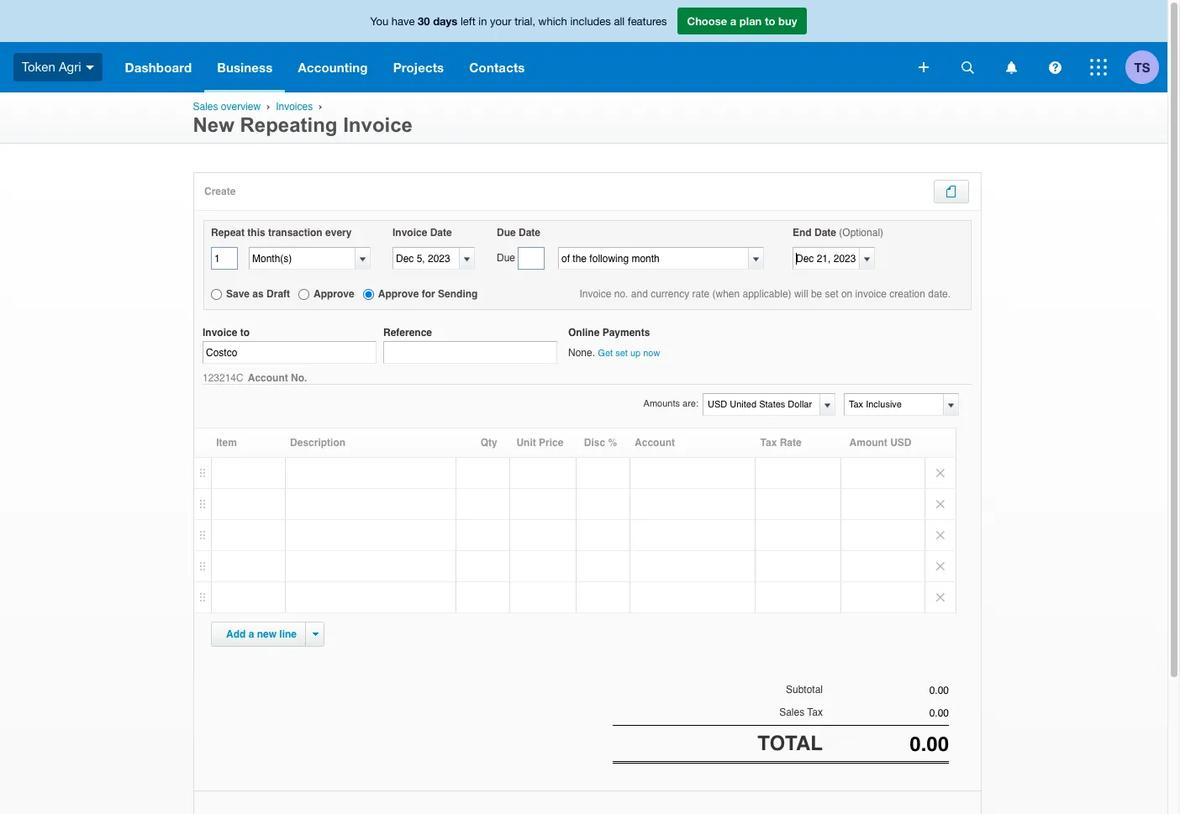 Task type: vqa. For each thing, say whether or not it's contained in the screenshot.
None. Get Set Up Now
yes



Task type: describe. For each thing, give the bounding box(es) containing it.
end date (optional)
[[793, 227, 884, 239]]

unit
[[517, 437, 536, 449]]

which
[[539, 15, 567, 28]]

get
[[598, 348, 613, 359]]

invoice to
[[203, 327, 250, 339]]

business button
[[204, 42, 285, 92]]

rate
[[692, 288, 710, 300]]

total
[[758, 732, 823, 756]]

Save as Draft radio
[[211, 289, 222, 300]]

amount
[[849, 437, 888, 449]]

this
[[247, 227, 265, 239]]

none.
[[568, 347, 595, 359]]

have
[[392, 15, 415, 28]]

dashboard link
[[112, 42, 204, 92]]

new
[[193, 113, 234, 136]]

disc
[[584, 437, 605, 449]]

no.
[[291, 373, 307, 384]]

qty
[[481, 437, 497, 449]]

1 vertical spatial to
[[240, 327, 250, 339]]

in
[[479, 15, 487, 28]]

1 delete line item image from the top
[[926, 458, 956, 489]]

amounts
[[644, 399, 680, 410]]

line
[[279, 629, 297, 641]]

accounting
[[298, 60, 368, 75]]

trial,
[[515, 15, 535, 28]]

online
[[568, 327, 600, 339]]

unit price
[[517, 437, 564, 449]]

ts
[[1134, 59, 1150, 74]]

sales for sales overview › invoices › new repeating invoice
[[193, 101, 218, 113]]

a for new
[[249, 629, 254, 641]]

add a new line link
[[216, 623, 307, 647]]

disc %
[[584, 437, 617, 449]]

1 horizontal spatial svg image
[[1090, 59, 1107, 76]]

due date
[[497, 227, 541, 239]]

add
[[226, 629, 246, 641]]

invoice for invoice no.                                                            and currency rate (when applicable)                                                          will be set on invoice creation date.
[[580, 288, 611, 300]]

repeating
[[240, 113, 338, 136]]

save as draft
[[226, 288, 290, 300]]

(when
[[712, 288, 740, 300]]

token agri button
[[0, 42, 112, 92]]

1 › from the left
[[267, 101, 270, 112]]

sales overview › invoices › new repeating invoice
[[193, 101, 413, 136]]

token
[[22, 59, 55, 74]]

30
[[418, 14, 430, 28]]

ts button
[[1126, 42, 1168, 92]]

%
[[608, 437, 617, 449]]

Invoice                                                                Date text field
[[393, 248, 459, 269]]

overview
[[221, 101, 261, 113]]

date for due
[[519, 227, 541, 239]]

amounts are:
[[644, 399, 699, 410]]

1 delete line item image from the top
[[926, 490, 956, 520]]

includes
[[570, 15, 611, 28]]

online payments
[[568, 327, 650, 339]]

sales overview link
[[193, 101, 261, 113]]

account for account
[[635, 437, 675, 449]]

will
[[794, 288, 808, 300]]

Approve radio
[[298, 289, 309, 300]]

token agri
[[22, 59, 81, 74]]

as
[[252, 288, 264, 300]]

get set up now link
[[598, 348, 660, 359]]

features
[[628, 15, 667, 28]]

2 › from the left
[[319, 101, 322, 112]]

sales tax
[[779, 707, 823, 718]]

choose a plan to buy
[[687, 14, 797, 28]]

add a new line
[[226, 629, 297, 641]]

Reference text field
[[383, 341, 557, 364]]

invoice inside "sales overview › invoices › new repeating invoice"
[[343, 113, 413, 136]]

business
[[217, 60, 273, 75]]

no.
[[614, 288, 628, 300]]

price
[[539, 437, 564, 449]]

invoice
[[855, 288, 887, 300]]

to inside banner
[[765, 14, 775, 28]]

Approve for Sending radio
[[363, 289, 374, 300]]

create
[[204, 186, 236, 198]]

for
[[422, 288, 435, 300]]

account for account no.
[[248, 373, 288, 384]]

you have 30 days left in your trial, which includes all features
[[370, 14, 667, 28]]

amount usd
[[849, 437, 912, 449]]

be
[[811, 288, 822, 300]]

your
[[490, 15, 512, 28]]

subtotal
[[786, 685, 823, 696]]

(optional)
[[839, 227, 884, 239]]

more add line options... image
[[312, 633, 318, 637]]

account no.
[[248, 373, 310, 384]]

every
[[325, 227, 352, 239]]

agri
[[59, 59, 81, 74]]

invoice for invoice to
[[203, 327, 237, 339]]

invoice for invoice                                                                date
[[393, 227, 427, 239]]

all
[[614, 15, 625, 28]]

plan
[[740, 14, 762, 28]]



Task type: locate. For each thing, give the bounding box(es) containing it.
invoice no.                                                            and currency rate (when applicable)                                                          will be set on invoice creation date.
[[580, 288, 951, 300]]

1 horizontal spatial to
[[765, 14, 775, 28]]

sending
[[438, 288, 478, 300]]

0 horizontal spatial to
[[240, 327, 250, 339]]

1 horizontal spatial a
[[730, 14, 737, 28]]

are:
[[683, 399, 699, 410]]

date up due date text field on the top left
[[519, 227, 541, 239]]

payments
[[602, 327, 650, 339]]

approve
[[314, 288, 355, 300], [378, 288, 419, 300]]

invoices link
[[276, 101, 313, 113]]

svg image
[[961, 61, 974, 74], [1006, 61, 1017, 74], [919, 62, 929, 72], [85, 65, 94, 70]]

to
[[765, 14, 775, 28], [240, 327, 250, 339]]

none. get set up now
[[568, 347, 660, 359]]

a inside banner
[[730, 14, 737, 28]]

date up invoice                                                                date text box
[[430, 227, 452, 239]]

1 vertical spatial delete line item image
[[926, 521, 956, 551]]

123214c
[[203, 373, 244, 384]]

applicable)
[[743, 288, 791, 300]]

1 horizontal spatial account
[[635, 437, 675, 449]]

None text field
[[823, 685, 949, 697], [823, 707, 949, 719], [823, 733, 949, 756], [823, 685, 949, 697], [823, 707, 949, 719], [823, 733, 949, 756]]

approve for approve for sending
[[378, 288, 419, 300]]

invoice left no.
[[580, 288, 611, 300]]

dashboard
[[125, 60, 192, 75]]

due left due date text field on the top left
[[497, 252, 515, 264]]

1 horizontal spatial sales
[[779, 707, 805, 718]]

contacts
[[469, 60, 525, 75]]

left
[[461, 15, 476, 28]]

sales for sales tax
[[779, 707, 805, 718]]

rate
[[780, 437, 802, 449]]

2 date from the left
[[519, 227, 541, 239]]

approve for approve
[[314, 288, 355, 300]]

0 vertical spatial delete line item image
[[926, 490, 956, 520]]

invoice down save as draft radio
[[203, 327, 237, 339]]

days
[[433, 14, 458, 28]]

account down amounts
[[635, 437, 675, 449]]

0 horizontal spatial set
[[615, 348, 628, 359]]

due right invoice                                                                date
[[497, 227, 516, 239]]

sales down subtotal
[[779, 707, 805, 718]]

1 horizontal spatial approve
[[378, 288, 419, 300]]

0 vertical spatial set
[[825, 288, 839, 300]]

1 vertical spatial due
[[497, 252, 515, 264]]

tax left rate
[[760, 437, 777, 449]]

to left buy at top
[[765, 14, 775, 28]]

date right end
[[815, 227, 836, 239]]

0 vertical spatial a
[[730, 14, 737, 28]]

a inside "link"
[[249, 629, 254, 641]]

description
[[290, 437, 346, 449]]

date
[[430, 227, 452, 239], [519, 227, 541, 239], [815, 227, 836, 239]]

repeat this transaction every
[[211, 227, 352, 239]]

0 horizontal spatial ›
[[267, 101, 270, 112]]

sales inside "sales overview › invoices › new repeating invoice"
[[193, 101, 218, 113]]

new
[[257, 629, 277, 641]]

invoices
[[276, 101, 313, 113]]

invoice                                                                date
[[393, 227, 452, 239]]

0 horizontal spatial a
[[249, 629, 254, 641]]

due for due
[[497, 252, 515, 264]]

svg image
[[1090, 59, 1107, 76], [1049, 61, 1061, 74]]

invoice down projects
[[343, 113, 413, 136]]

None text field
[[211, 247, 238, 270], [250, 248, 355, 269], [559, 248, 748, 269], [794, 248, 859, 269], [203, 341, 377, 364], [704, 395, 817, 416], [845, 395, 957, 416], [211, 247, 238, 270], [250, 248, 355, 269], [559, 248, 748, 269], [794, 248, 859, 269], [203, 341, 377, 364], [704, 395, 817, 416], [845, 395, 957, 416]]

date.
[[928, 288, 951, 300]]

1 due from the top
[[497, 227, 516, 239]]

1 vertical spatial delete line item image
[[926, 552, 956, 582]]

tax rate
[[760, 437, 802, 449]]

item
[[216, 437, 237, 449]]

date for end
[[815, 227, 836, 239]]

currency
[[651, 288, 689, 300]]

choose
[[687, 14, 727, 28]]

2 horizontal spatial date
[[815, 227, 836, 239]]

0 vertical spatial account
[[248, 373, 288, 384]]

transaction
[[268, 227, 323, 239]]

now
[[643, 348, 660, 359]]

a
[[730, 14, 737, 28], [249, 629, 254, 641]]

tax
[[760, 437, 777, 449], [807, 707, 823, 718]]

invoice up invoice                                                                date text box
[[393, 227, 427, 239]]

on
[[841, 288, 853, 300]]

up
[[630, 348, 641, 359]]

due
[[497, 227, 516, 239], [497, 252, 515, 264]]

1 vertical spatial set
[[615, 348, 628, 359]]

›
[[267, 101, 270, 112], [319, 101, 322, 112]]

2 vertical spatial delete line item image
[[926, 583, 956, 613]]

0 horizontal spatial sales
[[193, 101, 218, 113]]

svg image inside token agri popup button
[[85, 65, 94, 70]]

0 horizontal spatial tax
[[760, 437, 777, 449]]

approve right approve radio
[[314, 288, 355, 300]]

set inside none. get set up now
[[615, 348, 628, 359]]

1 date from the left
[[430, 227, 452, 239]]

due for due date
[[497, 227, 516, 239]]

› right invoices link
[[319, 101, 322, 112]]

0 vertical spatial sales
[[193, 101, 218, 113]]

approve left for
[[378, 288, 419, 300]]

0 vertical spatial to
[[765, 14, 775, 28]]

Due Date text field
[[518, 247, 545, 270]]

0 vertical spatial due
[[497, 227, 516, 239]]

tax down subtotal
[[807, 707, 823, 718]]

0 horizontal spatial svg image
[[1049, 61, 1061, 74]]

usd
[[890, 437, 912, 449]]

banner containing ts
[[0, 0, 1168, 92]]

› left invoices link
[[267, 101, 270, 112]]

banner
[[0, 0, 1168, 92]]

1 horizontal spatial ›
[[319, 101, 322, 112]]

set left up
[[615, 348, 628, 359]]

1 horizontal spatial date
[[519, 227, 541, 239]]

account left no.
[[248, 373, 288, 384]]

1 vertical spatial a
[[249, 629, 254, 641]]

1 approve from the left
[[314, 288, 355, 300]]

0 horizontal spatial account
[[248, 373, 288, 384]]

accounting button
[[285, 42, 380, 92]]

repeat
[[211, 227, 245, 239]]

1 vertical spatial tax
[[807, 707, 823, 718]]

a left new
[[249, 629, 254, 641]]

a for plan
[[730, 14, 737, 28]]

1 horizontal spatial tax
[[807, 707, 823, 718]]

delete line item image
[[926, 490, 956, 520], [926, 521, 956, 551]]

0 vertical spatial delete line item image
[[926, 458, 956, 489]]

3 date from the left
[[815, 227, 836, 239]]

3 delete line item image from the top
[[926, 583, 956, 613]]

1 vertical spatial account
[[635, 437, 675, 449]]

and
[[631, 288, 648, 300]]

1 vertical spatial sales
[[779, 707, 805, 718]]

2 due from the top
[[497, 252, 515, 264]]

date for invoice
[[430, 227, 452, 239]]

2 delete line item image from the top
[[926, 521, 956, 551]]

2 delete line item image from the top
[[926, 552, 956, 582]]

creation
[[890, 288, 925, 300]]

to down save at the top left of page
[[240, 327, 250, 339]]

buy
[[778, 14, 797, 28]]

1 horizontal spatial set
[[825, 288, 839, 300]]

account
[[248, 373, 288, 384], [635, 437, 675, 449]]

approve for sending
[[378, 288, 478, 300]]

contacts button
[[457, 42, 538, 92]]

0 horizontal spatial approve
[[314, 288, 355, 300]]

delete line item image
[[926, 458, 956, 489], [926, 552, 956, 582], [926, 583, 956, 613]]

0 horizontal spatial date
[[430, 227, 452, 239]]

invoice
[[343, 113, 413, 136], [393, 227, 427, 239], [580, 288, 611, 300], [203, 327, 237, 339]]

0 vertical spatial tax
[[760, 437, 777, 449]]

a left plan
[[730, 14, 737, 28]]

sales up new
[[193, 101, 218, 113]]

set left on
[[825, 288, 839, 300]]

2 approve from the left
[[378, 288, 419, 300]]

end
[[793, 227, 812, 239]]

projects button
[[380, 42, 457, 92]]

you
[[370, 15, 389, 28]]

save
[[226, 288, 250, 300]]



